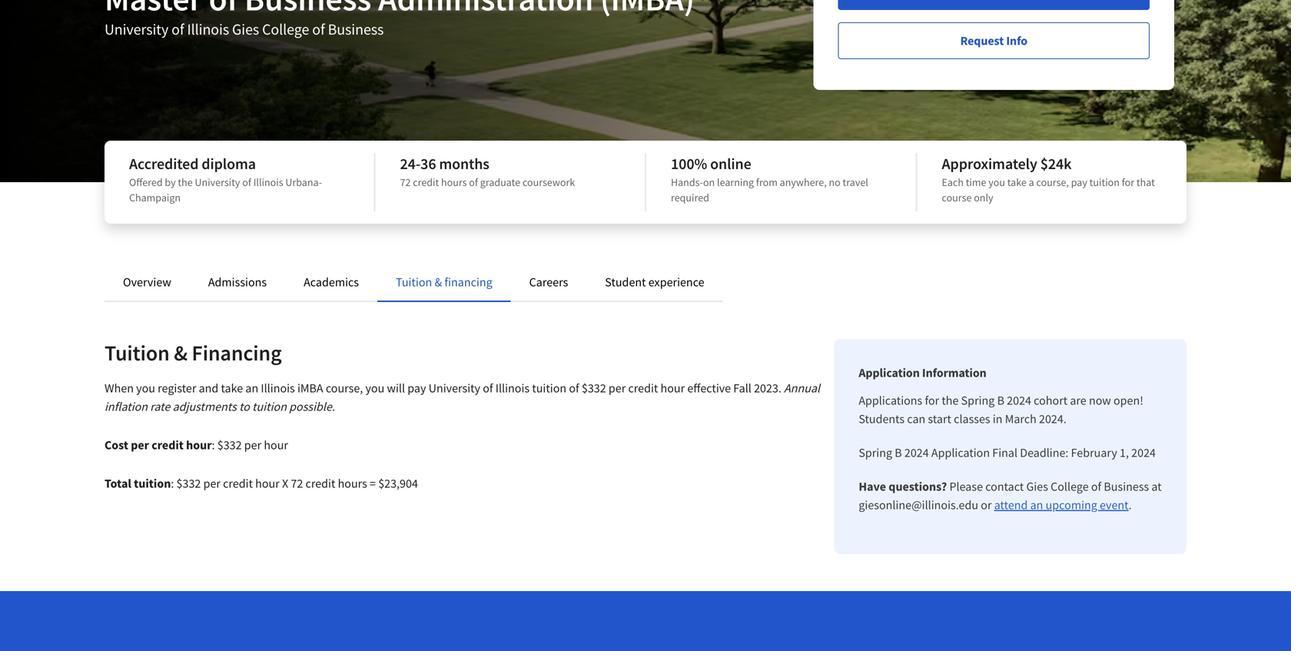 Task type: describe. For each thing, give the bounding box(es) containing it.
1 vertical spatial course,
[[326, 381, 363, 396]]

24-36 months 72 credit hours of graduate coursework
[[400, 154, 575, 189]]

annual
[[784, 381, 821, 396]]

1 vertical spatial an
[[1031, 497, 1044, 513]]

required
[[671, 191, 710, 205]]

admissions link
[[208, 275, 267, 290]]

possible.
[[289, 399, 335, 414]]

have questions?
[[859, 479, 948, 494]]

cost
[[105, 438, 128, 453]]

credit right x
[[306, 476, 336, 491]]

$23,904
[[378, 476, 418, 491]]

1 vertical spatial 72
[[291, 476, 303, 491]]

register
[[158, 381, 196, 396]]

& for financing
[[174, 339, 188, 366]]

university of illinois gies college of business
[[105, 20, 384, 39]]

student experience
[[605, 275, 705, 290]]

open!
[[1114, 393, 1144, 408]]

by
[[165, 175, 176, 189]]

online
[[711, 154, 752, 173]]

please contact gies college of business at giesonline@illinois.edu or
[[859, 479, 1162, 513]]

only
[[974, 191, 994, 205]]

spring b 2024 application final deadline: february 1, 2024
[[859, 445, 1156, 461]]

questions?
[[889, 479, 948, 494]]

upcoming
[[1046, 497, 1098, 513]]

0 horizontal spatial 2024
[[905, 445, 929, 461]]

annual inflation rate adjustments to tuition possible.
[[105, 381, 821, 414]]

deadline:
[[1021, 445, 1069, 461]]

tuition inside approximately $24k each time you take a course, pay tuition for that course only
[[1090, 175, 1120, 189]]

1,
[[1120, 445, 1130, 461]]

are
[[1071, 393, 1087, 408]]

0 horizontal spatial pay
[[408, 381, 426, 396]]

at
[[1152, 479, 1162, 494]]

imba
[[298, 381, 323, 396]]

information
[[923, 365, 987, 381]]

months
[[439, 154, 490, 173]]

classes
[[954, 411, 991, 427]]

approximately
[[942, 154, 1038, 173]]

rate
[[150, 399, 170, 414]]

hour up x
[[264, 438, 288, 453]]

total tuition : $332 per credit hour x 72 credit hours = $23,904
[[105, 476, 418, 491]]

credit inside the 24-36 months 72 credit hours of graduate coursework
[[413, 175, 439, 189]]

0 horizontal spatial an
[[246, 381, 259, 396]]

offered
[[129, 175, 163, 189]]

cohort
[[1034, 393, 1068, 408]]

and
[[199, 381, 219, 396]]

time
[[966, 175, 987, 189]]

0 horizontal spatial you
[[136, 381, 155, 396]]

2 horizontal spatial $332
[[582, 381, 606, 396]]

0 vertical spatial gies
[[232, 20, 259, 39]]

to
[[239, 399, 250, 414]]

0 vertical spatial :
[[212, 438, 215, 453]]

now
[[1090, 393, 1112, 408]]

graduate
[[480, 175, 521, 189]]

the inside accredited diploma offered by the university of illinois urbana- champaign
[[178, 175, 193, 189]]

experience
[[649, 275, 705, 290]]

hands-
[[671, 175, 704, 189]]

will
[[387, 381, 405, 396]]

in
[[993, 411, 1003, 427]]

2023.
[[754, 381, 782, 396]]

course, inside approximately $24k each time you take a course, pay tuition for that course only
[[1037, 175, 1070, 189]]

pay inside approximately $24k each time you take a course, pay tuition for that course only
[[1072, 175, 1088, 189]]

university inside accredited diploma offered by the university of illinois urbana- champaign
[[195, 175, 240, 189]]

b inside applications for the spring b 2024 cohort are now open! students can start classes in march 2024.
[[998, 393, 1005, 408]]

spring inside applications for the spring b 2024 cohort are now open! students can start classes in march 2024.
[[962, 393, 995, 408]]

adjustments
[[173, 399, 237, 414]]

info
[[1007, 33, 1028, 48]]

1 horizontal spatial you
[[366, 381, 385, 396]]

can
[[908, 411, 926, 427]]

illinois inside accredited diploma offered by the university of illinois urbana- champaign
[[254, 175, 283, 189]]

2 horizontal spatial 2024
[[1132, 445, 1156, 461]]

on
[[704, 175, 715, 189]]

final
[[993, 445, 1018, 461]]

application information
[[859, 365, 987, 381]]

students
[[859, 411, 905, 427]]

applications for the spring b 2024 cohort are now open! students can start classes in march 2024.
[[859, 393, 1144, 427]]

march
[[1006, 411, 1037, 427]]

0 horizontal spatial take
[[221, 381, 243, 396]]

applications
[[859, 393, 923, 408]]

tuition & financing link
[[396, 275, 493, 290]]

hour down adjustments
[[186, 438, 212, 453]]

diploma
[[202, 154, 256, 173]]

fall
[[734, 381, 752, 396]]

credit down rate
[[152, 438, 184, 453]]

2024.
[[1040, 411, 1067, 427]]

100% online hands-on learning from anywhere, no travel required
[[671, 154, 869, 205]]

attend
[[995, 497, 1028, 513]]

tuition for tuition & financing
[[105, 339, 170, 366]]

a
[[1029, 175, 1035, 189]]



Task type: vqa. For each thing, say whether or not it's contained in the screenshot.
COST PER CREDIT HOUR : $332 PER HOUR at the left of the page
yes



Task type: locate. For each thing, give the bounding box(es) containing it.
for up start at the right bottom
[[925, 393, 940, 408]]

b up the in
[[998, 393, 1005, 408]]

0 horizontal spatial b
[[895, 445, 902, 461]]

request
[[961, 33, 1004, 48]]

anywhere,
[[780, 175, 827, 189]]

business
[[328, 20, 384, 39], [1104, 479, 1150, 494]]

1 horizontal spatial take
[[1008, 175, 1027, 189]]

application up applications
[[859, 365, 920, 381]]

champaign
[[129, 191, 181, 205]]

admissions
[[208, 275, 267, 290]]

2024 down can
[[905, 445, 929, 461]]

tuition left financing
[[396, 275, 432, 290]]

$24k
[[1041, 154, 1072, 173]]

0 horizontal spatial tuition
[[105, 339, 170, 366]]

academics
[[304, 275, 359, 290]]

2 vertical spatial $332
[[177, 476, 201, 491]]

tuition for tuition & financing
[[396, 275, 432, 290]]

hours
[[441, 175, 467, 189], [338, 476, 367, 491]]

attend an upcoming event .
[[995, 497, 1132, 513]]

0 horizontal spatial application
[[859, 365, 920, 381]]

tuition
[[396, 275, 432, 290], [105, 339, 170, 366]]

you inside approximately $24k each time you take a course, pay tuition for that course only
[[989, 175, 1006, 189]]

2024 right '1,'
[[1132, 445, 1156, 461]]

1 horizontal spatial the
[[942, 393, 959, 408]]

no
[[829, 175, 841, 189]]

1 horizontal spatial an
[[1031, 497, 1044, 513]]

cost per credit hour : $332 per hour
[[105, 438, 288, 453]]

spring up have
[[859, 445, 893, 461]]

for inside applications for the spring b 2024 cohort are now open! students can start classes in march 2024.
[[925, 393, 940, 408]]

0 horizontal spatial :
[[171, 476, 174, 491]]

event
[[1100, 497, 1129, 513]]

illinois
[[187, 20, 229, 39], [254, 175, 283, 189], [261, 381, 295, 396], [496, 381, 530, 396]]

you left will
[[366, 381, 385, 396]]

1 horizontal spatial gies
[[1027, 479, 1049, 494]]

financing
[[445, 275, 493, 290]]

the
[[178, 175, 193, 189], [942, 393, 959, 408]]

2 vertical spatial university
[[429, 381, 481, 396]]

0 horizontal spatial for
[[925, 393, 940, 408]]

1 vertical spatial the
[[942, 393, 959, 408]]

0 vertical spatial 72
[[400, 175, 411, 189]]

0 vertical spatial hours
[[441, 175, 467, 189]]

1 vertical spatial college
[[1051, 479, 1089, 494]]

36
[[421, 154, 436, 173]]

the right by
[[178, 175, 193, 189]]

start
[[928, 411, 952, 427]]

1 vertical spatial business
[[1104, 479, 1150, 494]]

1 vertical spatial university
[[195, 175, 240, 189]]

please
[[950, 479, 983, 494]]

0 horizontal spatial gies
[[232, 20, 259, 39]]

100%
[[671, 154, 708, 173]]

hours left =
[[338, 476, 367, 491]]

0 horizontal spatial university
[[105, 20, 169, 39]]

approximately $24k each time you take a course, pay tuition for that course only
[[942, 154, 1156, 205]]

1 vertical spatial hours
[[338, 476, 367, 491]]

college inside "please contact gies college of business at giesonline@illinois.edu or"
[[1051, 479, 1089, 494]]

course,
[[1037, 175, 1070, 189], [326, 381, 363, 396]]

tuition inside annual inflation rate adjustments to tuition possible.
[[252, 399, 287, 414]]

0 horizontal spatial the
[[178, 175, 193, 189]]

0 horizontal spatial college
[[262, 20, 309, 39]]

spring up classes
[[962, 393, 995, 408]]

an
[[246, 381, 259, 396], [1031, 497, 1044, 513]]

2024 inside applications for the spring b 2024 cohort are now open! students can start classes in march 2024.
[[1007, 393, 1032, 408]]

tuition up when
[[105, 339, 170, 366]]

academics link
[[304, 275, 359, 290]]

accredited diploma offered by the university of illinois urbana- champaign
[[129, 154, 322, 205]]

hours inside the 24-36 months 72 credit hours of graduate coursework
[[441, 175, 467, 189]]

you up rate
[[136, 381, 155, 396]]

business inside "please contact gies college of business at giesonline@illinois.edu or"
[[1104, 479, 1150, 494]]

1 vertical spatial $332
[[217, 438, 242, 453]]

:
[[212, 438, 215, 453], [171, 476, 174, 491]]

from
[[757, 175, 778, 189]]

0 horizontal spatial $332
[[177, 476, 201, 491]]

: down cost per credit hour : $332 per hour
[[171, 476, 174, 491]]

& left financing
[[435, 275, 442, 290]]

0 vertical spatial pay
[[1072, 175, 1088, 189]]

total
[[105, 476, 131, 491]]

0 vertical spatial spring
[[962, 393, 995, 408]]

for left 'that'
[[1122, 175, 1135, 189]]

72 inside the 24-36 months 72 credit hours of graduate coursework
[[400, 175, 411, 189]]

hour
[[661, 381, 685, 396], [186, 438, 212, 453], [264, 438, 288, 453], [255, 476, 280, 491]]

tuition & financing
[[396, 275, 493, 290]]

: down adjustments
[[212, 438, 215, 453]]

for
[[1122, 175, 1135, 189], [925, 393, 940, 408]]

careers link
[[530, 275, 568, 290]]

1 horizontal spatial hours
[[441, 175, 467, 189]]

inflation
[[105, 399, 148, 414]]

credit down 36
[[413, 175, 439, 189]]

1 horizontal spatial 72
[[400, 175, 411, 189]]

0 horizontal spatial course,
[[326, 381, 363, 396]]

contact
[[986, 479, 1024, 494]]

credit
[[413, 175, 439, 189], [629, 381, 658, 396], [152, 438, 184, 453], [223, 476, 253, 491], [306, 476, 336, 491]]

or
[[981, 497, 992, 513]]

effective
[[688, 381, 731, 396]]

& for financing
[[435, 275, 442, 290]]

credit left x
[[223, 476, 253, 491]]

university
[[105, 20, 169, 39], [195, 175, 240, 189], [429, 381, 481, 396]]

0 vertical spatial college
[[262, 20, 309, 39]]

1 horizontal spatial &
[[435, 275, 442, 290]]

overview
[[123, 275, 171, 290]]

an right attend
[[1031, 497, 1044, 513]]

course
[[942, 191, 972, 205]]

0 vertical spatial the
[[178, 175, 193, 189]]

1 vertical spatial gies
[[1027, 479, 1049, 494]]

0 vertical spatial &
[[435, 275, 442, 290]]

0 horizontal spatial &
[[174, 339, 188, 366]]

urbana-
[[286, 175, 322, 189]]

gies inside "please contact gies college of business at giesonline@illinois.edu or"
[[1027, 479, 1049, 494]]

pay right will
[[408, 381, 426, 396]]

1 vertical spatial b
[[895, 445, 902, 461]]

0 horizontal spatial 72
[[291, 476, 303, 491]]

1 vertical spatial application
[[932, 445, 990, 461]]

0 horizontal spatial hours
[[338, 476, 367, 491]]

1 horizontal spatial business
[[1104, 479, 1150, 494]]

1 vertical spatial tuition
[[105, 339, 170, 366]]

1 vertical spatial :
[[171, 476, 174, 491]]

$332
[[582, 381, 606, 396], [217, 438, 242, 453], [177, 476, 201, 491]]

0 vertical spatial an
[[246, 381, 259, 396]]

you down approximately
[[989, 175, 1006, 189]]

the up start at the right bottom
[[942, 393, 959, 408]]

of inside the 24-36 months 72 credit hours of graduate coursework
[[469, 175, 478, 189]]

when
[[105, 381, 134, 396]]

tuition & financing
[[105, 339, 282, 366]]

hour left x
[[255, 476, 280, 491]]

2024 up march
[[1007, 393, 1032, 408]]

student experience link
[[605, 275, 705, 290]]

1 vertical spatial for
[[925, 393, 940, 408]]

request info button
[[839, 22, 1150, 59]]

overview link
[[123, 275, 171, 290]]

take inside approximately $24k each time you take a course, pay tuition for that course only
[[1008, 175, 1027, 189]]

72
[[400, 175, 411, 189], [291, 476, 303, 491]]

& up register
[[174, 339, 188, 366]]

for inside approximately $24k each time you take a course, pay tuition for that course only
[[1122, 175, 1135, 189]]

1 horizontal spatial :
[[212, 438, 215, 453]]

giesonline@illinois.edu
[[859, 497, 979, 513]]

application up please on the right bottom of the page
[[932, 445, 990, 461]]

student
[[605, 275, 646, 290]]

0 vertical spatial business
[[328, 20, 384, 39]]

2 horizontal spatial you
[[989, 175, 1006, 189]]

1 horizontal spatial course,
[[1037, 175, 1070, 189]]

x
[[282, 476, 289, 491]]

the inside applications for the spring b 2024 cohort are now open! students can start classes in march 2024.
[[942, 393, 959, 408]]

1 horizontal spatial tuition
[[396, 275, 432, 290]]

take
[[1008, 175, 1027, 189], [221, 381, 243, 396]]

february
[[1072, 445, 1118, 461]]

b up have questions?
[[895, 445, 902, 461]]

0 vertical spatial take
[[1008, 175, 1027, 189]]

coursework
[[523, 175, 575, 189]]

72 down 24-
[[400, 175, 411, 189]]

that
[[1137, 175, 1156, 189]]

hour left effective in the bottom of the page
[[661, 381, 685, 396]]

72 right x
[[291, 476, 303, 491]]

accredited
[[129, 154, 199, 173]]

1 horizontal spatial 2024
[[1007, 393, 1032, 408]]

0 horizontal spatial business
[[328, 20, 384, 39]]

1 horizontal spatial $332
[[217, 438, 242, 453]]

course, right the imba
[[326, 381, 363, 396]]

take up to
[[221, 381, 243, 396]]

1 vertical spatial pay
[[408, 381, 426, 396]]

pay
[[1072, 175, 1088, 189], [408, 381, 426, 396]]

spring
[[962, 393, 995, 408], [859, 445, 893, 461]]

hours down months
[[441, 175, 467, 189]]

learning
[[717, 175, 754, 189]]

credit left effective in the bottom of the page
[[629, 381, 658, 396]]

0 vertical spatial application
[[859, 365, 920, 381]]

0 vertical spatial course,
[[1037, 175, 1070, 189]]

24-
[[400, 154, 421, 173]]

0 vertical spatial university
[[105, 20, 169, 39]]

an up to
[[246, 381, 259, 396]]

take left a
[[1008, 175, 1027, 189]]

careers
[[530, 275, 568, 290]]

0 vertical spatial b
[[998, 393, 1005, 408]]

1 vertical spatial spring
[[859, 445, 893, 461]]

of inside "please contact gies college of business at giesonline@illinois.edu or"
[[1092, 479, 1102, 494]]

1 horizontal spatial application
[[932, 445, 990, 461]]

0 vertical spatial $332
[[582, 381, 606, 396]]

request info
[[961, 33, 1028, 48]]

when you register and take an illinois imba course, you will pay university of illinois tuition of $332 per credit hour effective fall 2023.
[[105, 381, 784, 396]]

1 horizontal spatial university
[[195, 175, 240, 189]]

2 horizontal spatial university
[[429, 381, 481, 396]]

have
[[859, 479, 887, 494]]

1 horizontal spatial college
[[1051, 479, 1089, 494]]

1 vertical spatial &
[[174, 339, 188, 366]]

1 horizontal spatial pay
[[1072, 175, 1088, 189]]

0 horizontal spatial spring
[[859, 445, 893, 461]]

travel
[[843, 175, 869, 189]]

1 horizontal spatial for
[[1122, 175, 1135, 189]]

pay down $24k
[[1072, 175, 1088, 189]]

0 vertical spatial tuition
[[396, 275, 432, 290]]

1 horizontal spatial spring
[[962, 393, 995, 408]]

of inside accredited diploma offered by the university of illinois urbana- champaign
[[242, 175, 251, 189]]

each
[[942, 175, 964, 189]]

1 horizontal spatial b
[[998, 393, 1005, 408]]

of
[[172, 20, 184, 39], [312, 20, 325, 39], [242, 175, 251, 189], [469, 175, 478, 189], [483, 381, 493, 396], [569, 381, 580, 396], [1092, 479, 1102, 494]]

course, down $24k
[[1037, 175, 1070, 189]]

1 vertical spatial take
[[221, 381, 243, 396]]

financing
[[192, 339, 282, 366]]

0 vertical spatial for
[[1122, 175, 1135, 189]]



